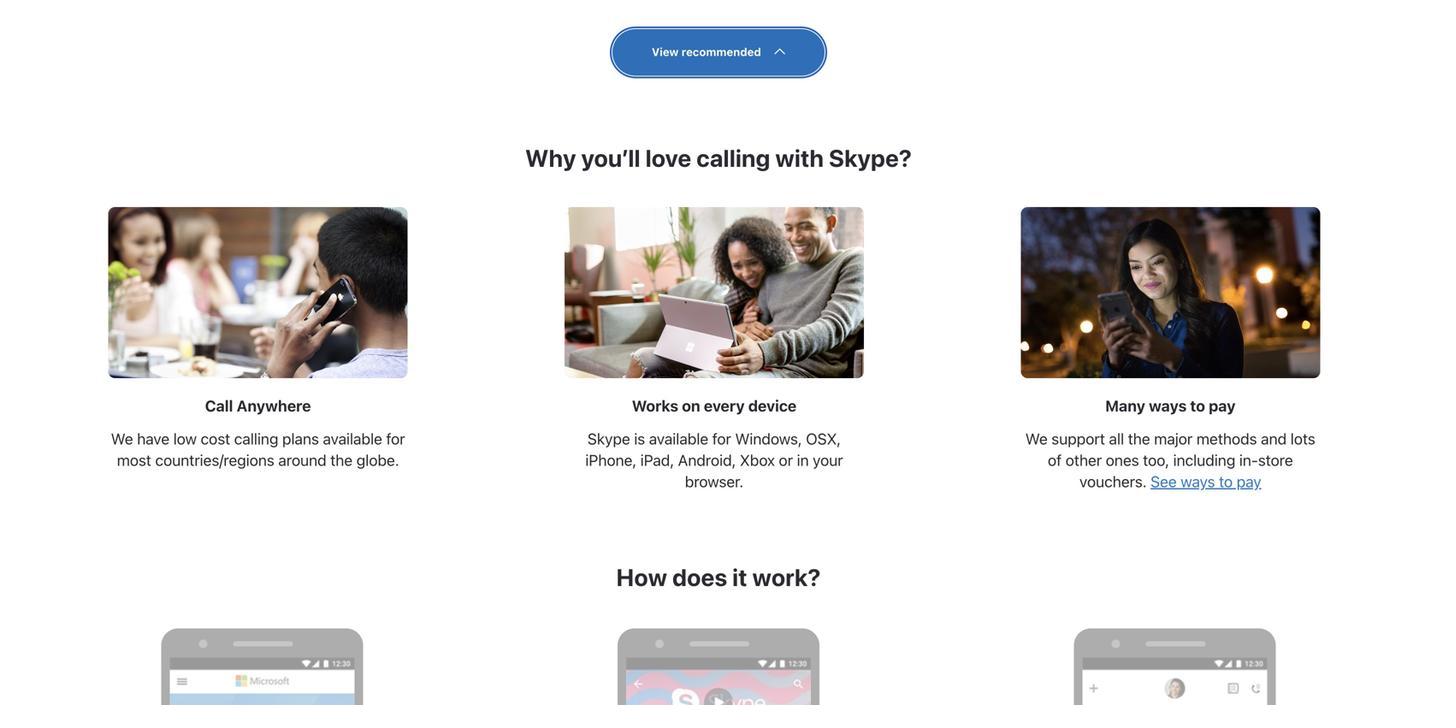 Task type: vqa. For each thing, say whether or not it's contained in the screenshot.
arrow down icon
no



Task type: locate. For each thing, give the bounding box(es) containing it.
around
[[278, 451, 327, 469]]

0 horizontal spatial calling
[[234, 430, 278, 448]]

the left globe.
[[330, 451, 353, 469]]

we
[[111, 430, 133, 448], [1026, 430, 1048, 448]]

showing start calling by going to dialpad and dial the number and click on call image
[[1083, 658, 1267, 705]]

lots
[[1291, 430, 1316, 448]]

available up globe.
[[323, 430, 382, 448]]

available inside skype is available for windows, osx, iphone, ipad, android, xbox or in your browser.
[[649, 430, 709, 448]]

ways for many
[[1149, 397, 1187, 415]]

to for see ways to pay
[[1219, 472, 1233, 491]]

device
[[748, 397, 797, 415]]

to for many ways to pay
[[1191, 397, 1206, 415]]

store
[[1259, 451, 1293, 469]]

ways down including
[[1181, 472, 1215, 491]]

your
[[813, 451, 843, 469]]

pay for see ways to pay
[[1237, 472, 1262, 491]]

countries/regions
[[155, 451, 275, 469]]

1 for from the left
[[386, 430, 405, 448]]

0 horizontal spatial available
[[323, 430, 382, 448]]

2 for from the left
[[713, 430, 731, 448]]

of
[[1048, 451, 1062, 469]]

skype?
[[829, 144, 912, 172]]

calling
[[697, 144, 770, 172], [234, 430, 278, 448]]

android,
[[678, 451, 736, 469]]

pay
[[1209, 397, 1236, 415], [1237, 472, 1262, 491]]

have
[[137, 430, 170, 448]]

in
[[797, 451, 809, 469]]

1 horizontal spatial we
[[1026, 430, 1048, 448]]

see
[[1151, 472, 1177, 491]]

ways
[[1149, 397, 1187, 415], [1181, 472, 1215, 491]]

1 vertical spatial ways
[[1181, 472, 1215, 491]]

0 horizontal spatial the
[[330, 451, 353, 469]]

calling down the call anywhere
[[234, 430, 278, 448]]

0 vertical spatial pay
[[1209, 397, 1236, 415]]

every
[[704, 397, 745, 415]]

the inside we have low cost calling plans available for most countries/regions around the globe.
[[330, 451, 353, 469]]

we for we have low cost calling plans available for most countries/regions around the globe.
[[111, 430, 133, 448]]

the right all
[[1128, 430, 1151, 448]]

available inside we have low cost calling plans available for most countries/regions around the globe.
[[323, 430, 382, 448]]

to
[[1191, 397, 1206, 415], [1219, 472, 1233, 491]]

0 horizontal spatial to
[[1191, 397, 1206, 415]]

on
[[682, 397, 701, 415]]

cost
[[201, 430, 230, 448]]

1 horizontal spatial available
[[649, 430, 709, 448]]

we up most
[[111, 430, 133, 448]]

for up android,
[[713, 430, 731, 448]]

0 vertical spatial ways
[[1149, 397, 1187, 415]]

get skype by downloading it from app store and click on install image
[[626, 658, 811, 705]]

0 vertical spatial the
[[1128, 430, 1151, 448]]

iphone,
[[586, 451, 637, 469]]

low
[[173, 430, 197, 448]]

or
[[779, 451, 793, 469]]

globe.
[[357, 451, 399, 469]]

calling inside we have low cost calling plans available for most countries/regions around the globe.
[[234, 430, 278, 448]]

we left support
[[1026, 430, 1048, 448]]

all
[[1109, 430, 1124, 448]]

calling right the love
[[697, 144, 770, 172]]

ones
[[1106, 451, 1139, 469]]

available
[[323, 430, 382, 448], [649, 430, 709, 448]]

available up ipad, at the bottom left
[[649, 430, 709, 448]]

0 horizontal spatial we
[[111, 430, 133, 448]]

ways up major
[[1149, 397, 1187, 415]]

major
[[1154, 430, 1193, 448]]

1 horizontal spatial to
[[1219, 472, 1233, 491]]

plans
[[282, 430, 319, 448]]

for up globe.
[[386, 430, 405, 448]]

pay up methods
[[1209, 397, 1236, 415]]

1 horizontal spatial the
[[1128, 430, 1151, 448]]

most
[[117, 451, 151, 469]]

why you'll love calling with skype?
[[525, 144, 912, 172]]

1 horizontal spatial pay
[[1237, 472, 1262, 491]]

too,
[[1143, 451, 1170, 469]]

ways for see
[[1181, 472, 1215, 491]]

0 horizontal spatial pay
[[1209, 397, 1236, 415]]

0 vertical spatial calling
[[697, 144, 770, 172]]

the
[[1128, 430, 1151, 448], [330, 451, 353, 469]]

view
[[652, 46, 679, 58]]

2 we from the left
[[1026, 430, 1048, 448]]

other
[[1066, 451, 1102, 469]]

1 vertical spatial pay
[[1237, 472, 1262, 491]]

we inside we support all the major methods and lots of other ones too, including in-store vouchers.
[[1026, 430, 1048, 448]]

buy skype credit or a subscription by searching the country and select the subscription and pay image
[[170, 658, 355, 705]]

why
[[525, 144, 576, 172]]

1 horizontal spatial for
[[713, 430, 731, 448]]

1 vertical spatial calling
[[234, 430, 278, 448]]

0 horizontal spatial for
[[386, 430, 405, 448]]

1 we from the left
[[111, 430, 133, 448]]

windows,
[[735, 430, 802, 448]]

with
[[776, 144, 824, 172]]

pay down in-
[[1237, 472, 1262, 491]]

for
[[386, 430, 405, 448], [713, 430, 731, 448]]

osx,
[[806, 430, 841, 448]]

to down including
[[1219, 472, 1233, 491]]

1 vertical spatial to
[[1219, 472, 1233, 491]]

1 vertical spatial the
[[330, 451, 353, 469]]

1 available from the left
[[323, 430, 382, 448]]

0 vertical spatial to
[[1191, 397, 1206, 415]]

2 available from the left
[[649, 430, 709, 448]]

we inside we have low cost calling plans available for most countries/regions around the globe.
[[111, 430, 133, 448]]

to up major
[[1191, 397, 1206, 415]]

1 horizontal spatial calling
[[697, 144, 770, 172]]



Task type: describe. For each thing, give the bounding box(es) containing it.
methods
[[1197, 430, 1257, 448]]

many
[[1106, 397, 1146, 415]]

view recommended
[[652, 46, 761, 58]]

and
[[1261, 430, 1287, 448]]

see ways to pay
[[1151, 472, 1262, 491]]

many ways to pay
[[1106, 397, 1236, 415]]

in-
[[1240, 451, 1259, 469]]

call
[[205, 397, 233, 415]]

does
[[673, 563, 727, 591]]

it
[[733, 563, 747, 591]]

we have low cost calling plans available for most countries/regions around the globe.
[[111, 430, 405, 469]]

works on every device
[[632, 397, 797, 415]]

how
[[616, 563, 667, 591]]

how does it work?
[[616, 563, 821, 591]]

skype
[[588, 430, 630, 448]]

we for we support all the major methods and lots of other ones too, including in-store vouchers.
[[1026, 430, 1048, 448]]

you'll
[[581, 144, 641, 172]]

xbox
[[740, 451, 775, 469]]

works
[[632, 397, 679, 415]]

pay for many ways to pay
[[1209, 397, 1236, 415]]

love
[[646, 144, 692, 172]]

see ways to pay link
[[1151, 472, 1262, 491]]

browser.
[[685, 472, 744, 491]]

we support all the major methods and lots of other ones too, including in-store vouchers.
[[1026, 430, 1316, 491]]

call anywhere
[[205, 397, 311, 415]]

is
[[634, 430, 645, 448]]

for inside skype is available for windows, osx, iphone, ipad, android, xbox or in your browser.
[[713, 430, 731, 448]]

including
[[1174, 451, 1236, 469]]

anywhere
[[237, 397, 311, 415]]

the inside we support all the major methods and lots of other ones too, including in-store vouchers.
[[1128, 430, 1151, 448]]

for inside we have low cost calling plans available for most countries/regions around the globe.
[[386, 430, 405, 448]]

work?
[[753, 563, 821, 591]]

view recommended button
[[613, 29, 825, 76]]

support
[[1052, 430, 1105, 448]]

vouchers.
[[1080, 472, 1147, 491]]

ipad,
[[641, 451, 674, 469]]

skype is available for windows, osx, iphone, ipad, android, xbox or in your browser.
[[586, 430, 843, 491]]

recommended
[[682, 46, 761, 58]]



